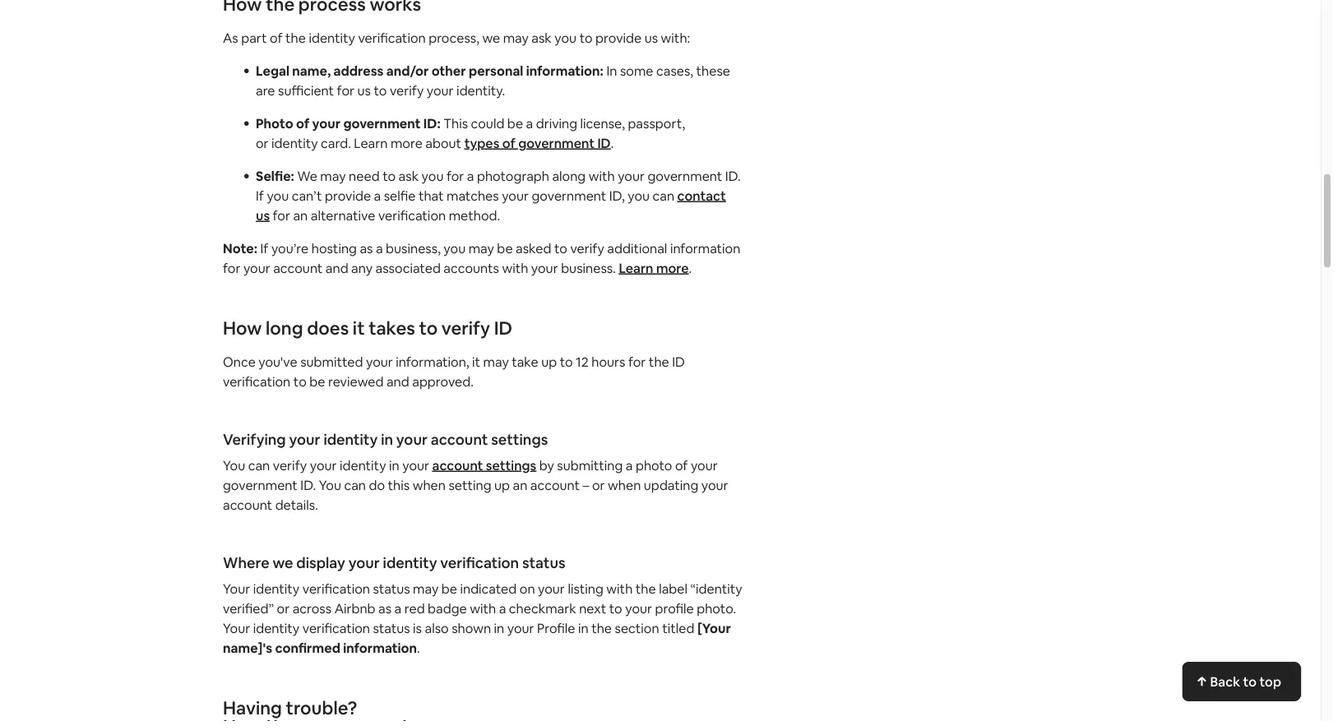 Task type: locate. For each thing, give the bounding box(es) containing it.
may right we
[[320, 167, 346, 184]]

1 horizontal spatial information
[[670, 240, 741, 257]]

the right hours
[[649, 353, 669, 370]]

verification
[[358, 29, 426, 46], [378, 207, 446, 224], [223, 373, 291, 390], [440, 554, 519, 573], [302, 580, 370, 597], [302, 620, 370, 637]]

verification up 'and/or'
[[358, 29, 426, 46]]

2 your from the top
[[223, 620, 250, 637]]

1 horizontal spatial learn
[[619, 260, 654, 276]]

your up name]'s
[[223, 620, 250, 637]]

to inside if you're hosting as a business, you may be asked to verify additional information for your account and any associated accounts with your business.
[[554, 240, 567, 257]]

0 horizontal spatial as
[[360, 240, 373, 257]]

1 horizontal spatial as
[[378, 600, 392, 617]]

in
[[381, 430, 393, 450], [389, 457, 400, 474], [494, 620, 504, 637], [578, 620, 589, 637]]

a inside this could be a driving license, passport, or identity card. learn more about
[[526, 115, 533, 132]]

identity up 'verified"'
[[253, 580, 300, 597]]

ask inside "we may need to ask you for a photograph along with your government id. if you can't provide a selfie that matches your government id, you can"
[[399, 167, 419, 184]]

more
[[391, 134, 423, 151], [656, 260, 689, 276]]

an down the account settings link
[[513, 477, 528, 494]]

and down hosting
[[326, 260, 348, 276]]

once you've submitted your information, it may take up to 12 hours for the id verification to be reviewed and approved.
[[223, 353, 685, 390]]

a up types of government id link in the left top of the page
[[526, 115, 533, 132]]

0 horizontal spatial learn
[[354, 134, 388, 151]]

government down along
[[532, 187, 606, 204]]

to left 12
[[560, 353, 573, 370]]

when right the this
[[413, 477, 446, 494]]

id down the license,
[[598, 134, 611, 151]]

can't
[[292, 187, 322, 204]]

business.
[[561, 260, 616, 276]]

as part of the identity verification process, we may ask you to provide us with:
[[223, 29, 690, 46]]

1 vertical spatial you
[[319, 477, 341, 494]]

it right does
[[353, 316, 365, 340]]

as inside your identity verification status may be indicated on your listing with the label "identity verified" or across airbnb as a red badge with a checkmark next to your profile photo. your identity verification status is also shown in your profile in the section titled
[[378, 600, 392, 617]]

a left red
[[394, 600, 402, 617]]

status
[[522, 554, 566, 573], [373, 580, 410, 597], [373, 620, 410, 637]]

it
[[353, 316, 365, 340], [472, 353, 480, 370]]

verification up indicated
[[440, 554, 519, 573]]

1 when from the left
[[413, 477, 446, 494]]

for up matches
[[447, 167, 464, 184]]

0 horizontal spatial us
[[256, 207, 270, 224]]

0 vertical spatial information
[[670, 240, 741, 257]]

0 horizontal spatial provide
[[325, 187, 371, 204]]

display
[[296, 554, 345, 573]]

id. inside by submitting a photo of your government id. you can do this when setting up an account – or when updating your account details.
[[300, 477, 316, 494]]

if down selfie:
[[256, 187, 264, 204]]

2 horizontal spatial id
[[672, 353, 685, 370]]

verify down 'and/or'
[[390, 82, 424, 99]]

id. up details.
[[300, 477, 316, 494]]

settings left the by
[[486, 457, 536, 474]]

1 horizontal spatial id.
[[725, 167, 741, 184]]

1 vertical spatial id.
[[300, 477, 316, 494]]

1 horizontal spatial more
[[656, 260, 689, 276]]

to
[[580, 29, 593, 46], [374, 82, 387, 99], [383, 167, 396, 184], [554, 240, 567, 257], [419, 316, 438, 340], [560, 353, 573, 370], [293, 373, 307, 390], [609, 600, 622, 617], [1243, 673, 1257, 690]]

for down "address"
[[337, 82, 355, 99]]

1 vertical spatial it
[[472, 353, 480, 370]]

account down you're in the left of the page
[[273, 260, 323, 276]]

verify up "once you've submitted your information, it may take up to 12 hours for the id verification to be reviewed and approved."
[[442, 316, 490, 340]]

0 vertical spatial more
[[391, 134, 423, 151]]

status left is
[[373, 620, 410, 637]]

take
[[512, 353, 538, 370]]

can left do
[[344, 477, 366, 494]]

a down indicated
[[499, 600, 506, 617]]

learn down additional
[[619, 260, 654, 276]]

1 horizontal spatial an
[[513, 477, 528, 494]]

hours
[[592, 353, 626, 370]]

as inside if you're hosting as a business, you may be asked to verify additional information for your account and any associated accounts with your business.
[[360, 240, 373, 257]]

your right updating
[[701, 477, 728, 494]]

government up details.
[[223, 477, 298, 494]]

account up the account settings link
[[431, 430, 488, 450]]

types of government id link
[[464, 134, 611, 151]]

provide inside "we may need to ask you for a photograph along with your government id. if you can't provide a selfie that matches your government id, you can"
[[325, 187, 371, 204]]

learn down photo of your government id:
[[354, 134, 388, 151]]

may up red
[[413, 580, 439, 597]]

1 vertical spatial and
[[387, 373, 409, 390]]

these
[[696, 62, 730, 79]]

with
[[589, 167, 615, 184], [502, 260, 528, 276], [607, 580, 633, 597], [470, 600, 496, 617]]

.
[[611, 134, 614, 151], [689, 260, 692, 276], [417, 640, 420, 656]]

us up "note:"
[[256, 207, 270, 224]]

0 horizontal spatial we
[[273, 554, 293, 573]]

us left with:
[[645, 29, 658, 46]]

1 horizontal spatial us
[[357, 82, 371, 99]]

we up personal
[[482, 29, 500, 46]]

id right hours
[[672, 353, 685, 370]]

along
[[552, 167, 586, 184]]

hosting
[[312, 240, 357, 257]]

verification inside "once you've submitted your information, it may take up to 12 hours for the id verification to be reviewed and approved."
[[223, 373, 291, 390]]

0 vertical spatial your
[[223, 580, 250, 597]]

0 vertical spatial provide
[[596, 29, 642, 46]]

may left the take
[[483, 353, 509, 370]]

with:
[[661, 29, 690, 46]]

driving
[[536, 115, 577, 132]]

2 when from the left
[[608, 477, 641, 494]]

may up accounts
[[469, 240, 494, 257]]

0 horizontal spatial .
[[417, 640, 420, 656]]

to up selfie
[[383, 167, 396, 184]]

alternative
[[311, 207, 375, 224]]

to inside "we may need to ask you for a photograph along with your government id. if you can't provide a selfie that matches your government id, you can"
[[383, 167, 396, 184]]

us down "address"
[[357, 82, 371, 99]]

information
[[670, 240, 741, 257], [343, 640, 417, 656]]

1 vertical spatial or
[[277, 600, 290, 617]]

0 vertical spatial it
[[353, 316, 365, 340]]

0 horizontal spatial id.
[[300, 477, 316, 494]]

and inside if you're hosting as a business, you may be asked to verify additional information for your account and any associated accounts with your business.
[[326, 260, 348, 276]]

contact
[[677, 187, 726, 204]]

identity
[[309, 29, 355, 46], [324, 430, 378, 450], [340, 457, 386, 474], [383, 554, 437, 573], [253, 580, 300, 597], [253, 620, 300, 637]]

0 horizontal spatial an
[[293, 207, 308, 224]]

we
[[482, 29, 500, 46], [273, 554, 293, 573]]

more inside this could be a driving license, passport, or identity card. learn more about
[[391, 134, 423, 151]]

to up information, on the left of the page
[[419, 316, 438, 340]]

process,
[[429, 29, 479, 46]]

verification down 'once'
[[223, 373, 291, 390]]

in down next
[[578, 620, 589, 637]]

when down photo
[[608, 477, 641, 494]]

we right where
[[273, 554, 293, 573]]

verify up details.
[[273, 457, 307, 474]]

it inside "once you've submitted your information, it may take up to 12 hours for the id verification to be reviewed and approved."
[[472, 353, 480, 370]]

information:
[[526, 62, 604, 79]]

you right id,
[[628, 187, 650, 204]]

0 vertical spatial you
[[223, 457, 245, 474]]

trouble?
[[286, 696, 357, 720]]

you
[[223, 457, 245, 474], [319, 477, 341, 494]]

1 vertical spatial can
[[248, 457, 270, 474]]

a inside by submitting a photo of your government id. you can do this when setting up an account – or when updating your account details.
[[626, 457, 633, 474]]

an inside by submitting a photo of your government id. you can do this when setting up an account – or when updating your account details.
[[513, 477, 528, 494]]

information down contact
[[670, 240, 741, 257]]

1 horizontal spatial can
[[344, 477, 366, 494]]

1 your from the top
[[223, 580, 250, 597]]

other
[[432, 62, 466, 79]]

1 horizontal spatial it
[[472, 353, 480, 370]]

verify
[[390, 82, 424, 99], [570, 240, 604, 257], [442, 316, 490, 340], [273, 457, 307, 474]]

once
[[223, 353, 256, 370]]

account inside if you're hosting as a business, you may be asked to verify additional information for your account and any associated accounts with your business.
[[273, 260, 323, 276]]

your up the 'reviewed'
[[366, 353, 393, 370]]

1 vertical spatial us
[[357, 82, 371, 99]]

up
[[541, 353, 557, 370], [494, 477, 510, 494]]

0 vertical spatial if
[[256, 187, 264, 204]]

license,
[[580, 115, 625, 132]]

an
[[293, 207, 308, 224], [513, 477, 528, 494]]

0 vertical spatial an
[[293, 207, 308, 224]]

0 vertical spatial or
[[592, 477, 605, 494]]

1 vertical spatial information
[[343, 640, 417, 656]]

may inside if you're hosting as a business, you may be asked to verify additional information for your account and any associated accounts with your business.
[[469, 240, 494, 257]]

your down other
[[427, 82, 454, 99]]

us inside contact us
[[256, 207, 270, 224]]

ask
[[532, 29, 552, 46], [399, 167, 419, 184]]

up down the account settings link
[[494, 477, 510, 494]]

photo.
[[697, 600, 736, 617]]

id up the take
[[494, 316, 512, 340]]

profile
[[655, 600, 694, 617]]

of up 'or identity' in the top left of the page
[[296, 115, 310, 132]]

1 horizontal spatial up
[[541, 353, 557, 370]]

0 vertical spatial as
[[360, 240, 373, 257]]

you left do
[[319, 477, 341, 494]]

when
[[413, 477, 446, 494], [608, 477, 641, 494]]

may inside "we may need to ask you for a photograph along with your government id. if you can't provide a selfie that matches your government id, you can"
[[320, 167, 346, 184]]

0 horizontal spatial up
[[494, 477, 510, 494]]

contact us
[[256, 187, 726, 224]]

2 vertical spatial us
[[256, 207, 270, 224]]

to left top
[[1243, 673, 1257, 690]]

0 horizontal spatial it
[[353, 316, 365, 340]]

to inside in some cases, these are sufficient for us to verify your identity.
[[374, 82, 387, 99]]

status up on
[[522, 554, 566, 573]]

0 vertical spatial settings
[[491, 430, 548, 450]]

be up badge
[[442, 580, 457, 597]]

name]'s
[[223, 640, 272, 656]]

id,
[[609, 187, 625, 204]]

status down where we display your identity verification status
[[373, 580, 410, 597]]

selfie
[[384, 187, 416, 204]]

verification down selfie
[[378, 207, 446, 224]]

1 vertical spatial an
[[513, 477, 528, 494]]

2 horizontal spatial can
[[653, 187, 675, 204]]

your inside in some cases, these are sufficient for us to verify your identity.
[[427, 82, 454, 99]]

part
[[241, 29, 267, 46]]

identity up red
[[383, 554, 437, 573]]

be left asked
[[497, 240, 513, 257]]

identity.
[[457, 82, 505, 99]]

0 vertical spatial status
[[522, 554, 566, 573]]

do
[[369, 477, 385, 494]]

0 vertical spatial we
[[482, 29, 500, 46]]

0 horizontal spatial ask
[[399, 167, 419, 184]]

setting
[[449, 477, 492, 494]]

verify inside if you're hosting as a business, you may be asked to verify additional information for your account and any associated accounts with your business.
[[570, 240, 604, 257]]

sufficient
[[278, 82, 334, 99]]

1 vertical spatial status
[[373, 580, 410, 597]]

with up id,
[[589, 167, 615, 184]]

selfie:
[[256, 167, 294, 184]]

your
[[427, 82, 454, 99], [312, 115, 341, 132], [618, 167, 645, 184], [502, 187, 529, 204], [243, 260, 270, 276], [531, 260, 558, 276], [366, 353, 393, 370], [289, 430, 320, 450], [396, 430, 428, 450], [310, 457, 337, 474], [402, 457, 429, 474], [691, 457, 718, 474], [701, 477, 728, 494], [348, 554, 380, 573], [538, 580, 565, 597], [625, 600, 652, 617], [507, 620, 534, 637]]

a down for an alternative verification method.
[[376, 240, 383, 257]]

legal
[[256, 62, 290, 79]]

1 vertical spatial if
[[260, 240, 268, 257]]

we
[[297, 167, 317, 184]]

0 horizontal spatial more
[[391, 134, 423, 151]]

0 vertical spatial learn
[[354, 134, 388, 151]]

1 horizontal spatial we
[[482, 29, 500, 46]]

verification up airbnb
[[302, 580, 370, 597]]

account settings link
[[432, 457, 536, 474]]

be
[[507, 115, 523, 132], [497, 240, 513, 257], [309, 373, 325, 390], [442, 580, 457, 597]]

having
[[223, 696, 282, 720]]

0 vertical spatial can
[[653, 187, 675, 204]]

0 horizontal spatial when
[[413, 477, 446, 494]]

may inside your identity verification status may be indicated on your listing with the label "identity verified" or across airbnb as a red badge with a checkmark next to your profile photo. your identity verification status is also shown in your profile in the section titled
[[413, 580, 439, 597]]

you can verify your identity in your account settings
[[223, 457, 536, 474]]

back
[[1210, 673, 1240, 690]]

label
[[659, 580, 688, 597]]

0 horizontal spatial you
[[223, 457, 245, 474]]

0 horizontal spatial can
[[248, 457, 270, 474]]

1 vertical spatial your
[[223, 620, 250, 637]]

1 horizontal spatial and
[[387, 373, 409, 390]]

information,
[[396, 353, 469, 370]]

more left about
[[391, 134, 423, 151]]

updating
[[644, 477, 699, 494]]

a up for an alternative verification method.
[[374, 187, 381, 204]]

2 vertical spatial id
[[672, 353, 685, 370]]

this
[[443, 115, 468, 132]]

0 vertical spatial id.
[[725, 167, 741, 184]]

0 horizontal spatial information
[[343, 640, 417, 656]]

1 vertical spatial as
[[378, 600, 392, 617]]

id. inside "we may need to ask you for a photograph along with your government id. if you can't provide a selfie that matches your government id, you can"
[[725, 167, 741, 184]]

0 vertical spatial up
[[541, 353, 557, 370]]

ask up "information:"
[[532, 29, 552, 46]]

be down submitted
[[309, 373, 325, 390]]

for inside "we may need to ask you for a photograph along with your government id. if you can't provide a selfie that matches your government id, you can"
[[447, 167, 464, 184]]

top
[[1260, 673, 1282, 690]]

2 horizontal spatial us
[[645, 29, 658, 46]]

shown
[[452, 620, 491, 637]]

0 horizontal spatial and
[[326, 260, 348, 276]]

you up that
[[422, 167, 444, 184]]

can down verifying
[[248, 457, 270, 474]]

and
[[326, 260, 348, 276], [387, 373, 409, 390]]

0 vertical spatial ask
[[532, 29, 552, 46]]

2 vertical spatial can
[[344, 477, 366, 494]]

for
[[337, 82, 355, 99], [447, 167, 464, 184], [273, 207, 290, 224], [223, 260, 241, 276], [628, 353, 646, 370]]

1 vertical spatial ask
[[399, 167, 419, 184]]

1 horizontal spatial or
[[592, 477, 605, 494]]

1 vertical spatial .
[[689, 260, 692, 276]]

0 horizontal spatial or
[[277, 600, 290, 617]]

up right the take
[[541, 353, 557, 370]]

details.
[[275, 496, 318, 513]]

account down the by
[[530, 477, 580, 494]]

accounts
[[444, 260, 499, 276]]

section
[[615, 620, 659, 637]]

associated
[[376, 260, 441, 276]]

0 vertical spatial and
[[326, 260, 348, 276]]

you've
[[259, 353, 297, 370]]

0 vertical spatial .
[[611, 134, 614, 151]]

1 horizontal spatial you
[[319, 477, 341, 494]]

information inside [your name]'s confirmed information
[[343, 640, 417, 656]]

1 vertical spatial id
[[494, 316, 512, 340]]

for right hours
[[628, 353, 646, 370]]

the
[[285, 29, 306, 46], [649, 353, 669, 370], [636, 580, 656, 597], [592, 620, 612, 637]]

settings up the by
[[491, 430, 548, 450]]

as up any
[[360, 240, 373, 257]]

or
[[592, 477, 605, 494], [277, 600, 290, 617]]

1 vertical spatial up
[[494, 477, 510, 494]]

1 horizontal spatial when
[[608, 477, 641, 494]]

may
[[503, 29, 529, 46], [320, 167, 346, 184], [469, 240, 494, 257], [483, 353, 509, 370], [413, 580, 439, 597]]

your inside "once you've submitted your information, it may take up to 12 hours for the id verification to be reviewed and approved."
[[366, 353, 393, 370]]

could
[[471, 115, 505, 132]]

0 vertical spatial id
[[598, 134, 611, 151]]

this
[[388, 477, 410, 494]]

more down additional
[[656, 260, 689, 276]]

or inside by submitting a photo of your government id. you can do this when setting up an account – or when updating your account details.
[[592, 477, 605, 494]]

government
[[343, 115, 421, 132], [518, 134, 595, 151], [648, 167, 722, 184], [532, 187, 606, 204], [223, 477, 298, 494]]

your up section
[[625, 600, 652, 617]]

1 vertical spatial provide
[[325, 187, 371, 204]]



Task type: describe. For each thing, give the bounding box(es) containing it.
may inside "once you've submitted your information, it may take up to 12 hours for the id verification to be reviewed and approved."
[[483, 353, 509, 370]]

you inside if you're hosting as a business, you may be asked to verify additional information for your account and any associated accounts with your business.
[[444, 240, 466, 257]]

may up personal
[[503, 29, 529, 46]]

verify inside in some cases, these are sufficient for us to verify your identity.
[[390, 82, 424, 99]]

1 horizontal spatial .
[[611, 134, 614, 151]]

matches
[[447, 187, 499, 204]]

verification down airbnb
[[302, 620, 370, 637]]

the inside "once you've submitted your information, it may take up to 12 hours for the id verification to be reviewed and approved."
[[649, 353, 669, 370]]

1 vertical spatial settings
[[486, 457, 536, 474]]

government down driving
[[518, 134, 595, 151]]

how
[[223, 316, 262, 340]]

with down indicated
[[470, 600, 496, 617]]

for up you're in the left of the page
[[273, 207, 290, 224]]

you down selfie:
[[267, 187, 289, 204]]

2 horizontal spatial .
[[689, 260, 692, 276]]

you inside by submitting a photo of your government id. you can do this when setting up an account – or when updating your account details.
[[319, 477, 341, 494]]

–
[[583, 477, 589, 494]]

name,
[[292, 62, 331, 79]]

up inside "once you've submitted your information, it may take up to 12 hours for the id verification to be reviewed and approved."
[[541, 353, 557, 370]]

by submitting a photo of your government id. you can do this when setting up an account – or when updating your account details.
[[223, 457, 728, 513]]

verified"
[[223, 600, 274, 617]]

as
[[223, 29, 238, 46]]

the up name,
[[285, 29, 306, 46]]

in
[[607, 62, 617, 79]]

cases,
[[656, 62, 693, 79]]

photo
[[636, 457, 672, 474]]

verifying
[[223, 430, 286, 450]]

verifying your identity in your account settings
[[223, 430, 548, 450]]

in some cases, these are sufficient for us to verify your identity.
[[256, 62, 730, 99]]

government left id:
[[343, 115, 421, 132]]

for inside in some cases, these are sufficient for us to verify your identity.
[[337, 82, 355, 99]]

for inside "once you've submitted your information, it may take up to 12 hours for the id verification to be reviewed and approved."
[[628, 353, 646, 370]]

your down "note:"
[[243, 260, 270, 276]]

back to top button
[[1182, 662, 1301, 702]]

1 vertical spatial learn
[[619, 260, 654, 276]]

indicated
[[460, 580, 517, 597]]

"identity
[[691, 580, 742, 597]]

1 vertical spatial we
[[273, 554, 293, 573]]

this could be a driving license, passport, or identity card. learn more about
[[256, 115, 685, 151]]

[your name]'s confirmed information
[[223, 620, 731, 656]]

that
[[419, 187, 444, 204]]

learn inside this could be a driving license, passport, or identity card. learn more about
[[354, 134, 388, 151]]

with inside if you're hosting as a business, you may be asked to verify additional information for your account and any associated accounts with your business.
[[502, 260, 528, 276]]

government inside by submitting a photo of your government id. you can do this when setting up an account – or when updating your account details.
[[223, 477, 298, 494]]

personal
[[469, 62, 523, 79]]

checkmark
[[509, 600, 576, 617]]

to up "information:"
[[580, 29, 593, 46]]

1 horizontal spatial id
[[598, 134, 611, 151]]

12
[[576, 353, 589, 370]]

identity up name,
[[309, 29, 355, 46]]

red
[[404, 600, 425, 617]]

your identity verification status may be indicated on your listing with the label "identity verified" or across airbnb as a red badge with a checkmark next to your profile photo. your identity verification status is also shown in your profile in the section titled
[[223, 580, 742, 637]]

method.
[[449, 207, 500, 224]]

1 vertical spatial more
[[656, 260, 689, 276]]

your up details.
[[310, 457, 337, 474]]

back to top
[[1210, 673, 1282, 690]]

submitted
[[300, 353, 363, 370]]

1 horizontal spatial ask
[[532, 29, 552, 46]]

your up card.
[[312, 115, 341, 132]]

the down next
[[592, 620, 612, 637]]

card.
[[321, 134, 351, 151]]

and inside "once you've submitted your information, it may take up to 12 hours for the id verification to be reviewed and approved."
[[387, 373, 409, 390]]

asked
[[516, 240, 551, 257]]

are
[[256, 82, 275, 99]]

your down the checkmark
[[507, 620, 534, 637]]

approved.
[[412, 373, 474, 390]]

you up "information:"
[[555, 29, 577, 46]]

your up you can verify your identity in your account settings
[[396, 430, 428, 450]]

government up contact
[[648, 167, 722, 184]]

or identity
[[256, 134, 318, 151]]

account left details.
[[223, 496, 272, 513]]

be inside this could be a driving license, passport, or identity card. learn more about
[[507, 115, 523, 132]]

be inside your identity verification status may be indicated on your listing with the label "identity verified" or across airbnb as a red badge with a checkmark next to your profile photo. your identity verification status is also shown in your profile in the section titled
[[442, 580, 457, 597]]

where we display your identity verification status
[[223, 554, 566, 573]]

business,
[[386, 240, 441, 257]]

on
[[520, 580, 535, 597]]

be inside if you're hosting as a business, you may be asked to verify additional information for your account and any associated accounts with your business.
[[497, 240, 513, 257]]

0 horizontal spatial id
[[494, 316, 512, 340]]

2 vertical spatial status
[[373, 620, 410, 637]]

your down photograph
[[502, 187, 529, 204]]

to inside your identity verification status may be indicated on your listing with the label "identity verified" or across airbnb as a red badge with a checkmark next to your profile photo. your identity verification status is also shown in your profile in the section titled
[[609, 600, 622, 617]]

submitting
[[557, 457, 623, 474]]

contact us link
[[256, 187, 726, 224]]

additional
[[607, 240, 667, 257]]

your right verifying
[[289, 430, 320, 450]]

note:
[[223, 240, 257, 257]]

in right 'shown'
[[494, 620, 504, 637]]

listing
[[568, 580, 604, 597]]

types
[[464, 134, 500, 151]]

up inside by submitting a photo of your government id. you can do this when setting up an account – or when updating your account details.
[[494, 477, 510, 494]]

a up matches
[[467, 167, 474, 184]]

how long does it takes to verify id
[[223, 316, 512, 340]]

1 horizontal spatial provide
[[596, 29, 642, 46]]

be inside "once you've submitted your information, it may take up to 12 hours for the id verification to be reviewed and approved."
[[309, 373, 325, 390]]

some
[[620, 62, 654, 79]]

if inside "we may need to ask you for a photograph along with your government id. if you can't provide a selfie that matches your government id, you can"
[[256, 187, 264, 204]]

us inside in some cases, these are sufficient for us to verify your identity.
[[357, 82, 371, 99]]

of inside by submitting a photo of your government id. you can do this when setting up an account – or when updating your account details.
[[675, 457, 688, 474]]

of right part at the left top of the page
[[270, 29, 283, 46]]

and/or
[[386, 62, 429, 79]]

photo of your government id:
[[256, 115, 443, 132]]

airbnb
[[334, 600, 376, 617]]

can inside by submitting a photo of your government id. you can do this when setting up an account – or when updating your account details.
[[344, 477, 366, 494]]

long
[[266, 316, 303, 340]]

to inside button
[[1243, 673, 1257, 690]]

in up the this
[[389, 457, 400, 474]]

takes
[[369, 316, 415, 340]]

across
[[293, 600, 332, 617]]

your up the this
[[402, 457, 429, 474]]

profile
[[537, 620, 575, 637]]

your up updating
[[691, 457, 718, 474]]

id:
[[424, 115, 441, 132]]

with right listing
[[607, 580, 633, 597]]

next
[[579, 600, 606, 617]]

legal name, address and/or other personal information:
[[256, 62, 604, 79]]

can inside "we may need to ask you for a photograph along with your government id. if you can't provide a selfie that matches your government id, you can"
[[653, 187, 675, 204]]

2 vertical spatial .
[[417, 640, 420, 656]]

if inside if you're hosting as a business, you may be asked to verify additional information for your account and any associated accounts with your business.
[[260, 240, 268, 257]]

to down you've
[[293, 373, 307, 390]]

0 vertical spatial us
[[645, 29, 658, 46]]

confirmed
[[275, 640, 340, 656]]

your right display
[[348, 554, 380, 573]]

information inside if you're hosting as a business, you may be asked to verify additional information for your account and any associated accounts with your business.
[[670, 240, 741, 257]]

a inside if you're hosting as a business, you may be asked to verify additional information for your account and any associated accounts with your business.
[[376, 240, 383, 257]]

identity up you can verify your identity in your account settings
[[324, 430, 378, 450]]

titled
[[662, 620, 695, 637]]

address
[[334, 62, 384, 79]]

is
[[413, 620, 422, 637]]

passport,
[[628, 115, 685, 132]]

with inside "we may need to ask you for a photograph along with your government id. if you can't provide a selfie that matches your government id, you can"
[[589, 167, 615, 184]]

reviewed
[[328, 373, 384, 390]]

identity up do
[[340, 457, 386, 474]]

need
[[349, 167, 380, 184]]

your up the checkmark
[[538, 580, 565, 597]]

by
[[539, 457, 554, 474]]

also
[[425, 620, 449, 637]]

identity down 'verified"'
[[253, 620, 300, 637]]

we may need to ask you for a photograph along with your government id. if you can't provide a selfie that matches your government id, you can
[[256, 167, 741, 204]]

or inside your identity verification status may be indicated on your listing with the label "identity verified" or across airbnb as a red badge with a checkmark next to your profile photo. your identity verification status is also shown in your profile in the section titled
[[277, 600, 290, 617]]

in up you can verify your identity in your account settings
[[381, 430, 393, 450]]

your down asked
[[531, 260, 558, 276]]

the left label
[[636, 580, 656, 597]]

account up setting
[[432, 457, 483, 474]]

types of government id .
[[464, 134, 614, 151]]

of right types
[[502, 134, 516, 151]]

your up id,
[[618, 167, 645, 184]]

id inside "once you've submitted your information, it may take up to 12 hours for the id verification to be reviewed and approved."
[[672, 353, 685, 370]]

for inside if you're hosting as a business, you may be asked to verify additional information for your account and any associated accounts with your business.
[[223, 260, 241, 276]]



Task type: vqa. For each thing, say whether or not it's contained in the screenshot.
the bottom the guests
no



